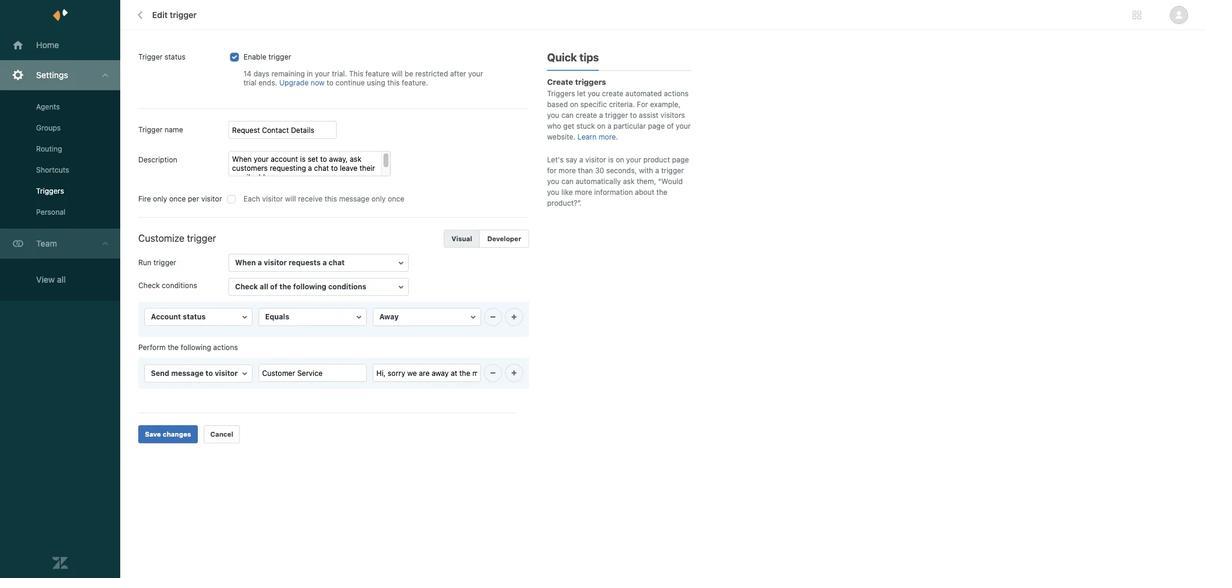Task type: describe. For each thing, give the bounding box(es) containing it.
create triggers
[[547, 77, 606, 87]]

name
[[165, 125, 183, 134]]

learn more .
[[578, 132, 618, 141]]

of inside the triggers let you create automated actions based on specific criteria. for example, you can create a trigger to assist visitors who get stuck on a particular page of your website.
[[667, 122, 674, 131]]

2 once from the left
[[388, 194, 405, 203]]

perform
[[138, 343, 166, 352]]

receive
[[298, 194, 323, 203]]

trigger inside the triggers let you create automated actions based on specific criteria. for example, you can create a trigger to assist visitors who get stuck on a particular page of your website.
[[605, 111, 628, 120]]

after
[[450, 69, 466, 78]]

30
[[595, 166, 604, 175]]

information
[[595, 188, 633, 197]]

14 days remaining in your trial. this feature will be restricted after your trial ends.
[[244, 69, 483, 87]]

you down for
[[547, 177, 560, 186]]

agents
[[36, 102, 60, 111]]

triggers for triggers let you create automated actions based on specific criteria. for example, you can create a trigger to assist visitors who get stuck on a particular page of your website.
[[547, 89, 575, 98]]

is
[[608, 155, 614, 164]]

assist
[[639, 111, 659, 120]]

1 vertical spatial this
[[325, 194, 337, 203]]

product?".
[[547, 199, 582, 208]]

stuck
[[577, 122, 595, 131]]

chat
[[329, 258, 345, 267]]

0 horizontal spatial conditions
[[162, 281, 197, 290]]

1 horizontal spatial this
[[388, 78, 400, 87]]

changes
[[163, 430, 191, 438]]

"would
[[658, 177, 683, 186]]

save changes button
[[138, 425, 198, 444]]

perform the following actions
[[138, 343, 238, 352]]

zendesk products image
[[1133, 11, 1142, 19]]

personal
[[36, 208, 65, 217]]

routing
[[36, 144, 62, 153]]

send message to visitor
[[151, 369, 238, 378]]

quick tips
[[547, 51, 599, 64]]

1 once from the left
[[169, 194, 186, 203]]

0 vertical spatial following
[[293, 282, 327, 291]]

like
[[562, 188, 573, 197]]

when
[[235, 258, 256, 267]]

visual button
[[444, 230, 480, 248]]

visitor right each
[[262, 194, 283, 203]]

visitor down perform the following actions
[[215, 369, 238, 378]]

page inside the triggers let you create automated actions based on specific criteria. for example, you can create a trigger to assist visitors who get stuck on a particular page of your website.
[[648, 122, 665, 131]]

1 vertical spatial will
[[285, 194, 296, 203]]

feature
[[366, 69, 390, 78]]

the inside let's say a visitor is on your product page for more than 30 seconds, with a trigger you can automatically ask them, "would you like more information about the product?".
[[657, 188, 668, 197]]

automatically
[[576, 177, 621, 186]]

cancel
[[210, 430, 233, 438]]

them,
[[637, 177, 656, 186]]

14
[[244, 69, 252, 78]]

a down product
[[655, 166, 659, 175]]

upgrade now link
[[279, 78, 325, 87]]

0 horizontal spatial the
[[168, 343, 179, 352]]

view
[[36, 274, 55, 285]]

0 vertical spatial more
[[599, 132, 616, 141]]

can inside let's say a visitor is on your product page for more than 30 seconds, with a trigger you can automatically ask them, "would you like more information about the product?".
[[562, 177, 574, 186]]

check for check conditions
[[138, 281, 160, 290]]

automated
[[626, 89, 662, 98]]

upgrade
[[279, 78, 309, 87]]

product
[[644, 155, 670, 164]]

triggers for triggers
[[36, 186, 64, 195]]

equals
[[265, 312, 289, 321]]

triggers let you create automated actions based on specific criteria. for example, you can create a trigger to assist visitors who get stuck on a particular page of your website.
[[547, 89, 691, 141]]

1 horizontal spatial message
[[339, 194, 370, 203]]

away
[[380, 312, 399, 321]]

description
[[138, 155, 177, 164]]

per
[[188, 194, 199, 203]]

developer button
[[480, 230, 529, 248]]

about
[[635, 188, 655, 197]]

with
[[639, 166, 653, 175]]

page inside let's say a visitor is on your product page for more than 30 seconds, with a trigger you can automatically ask them, "would you like more information about the product?".
[[672, 155, 689, 164]]

seconds,
[[606, 166, 637, 175]]

visitor left requests
[[264, 258, 287, 267]]

continue
[[336, 78, 365, 87]]

fire
[[138, 194, 151, 203]]

can inside the triggers let you create automated actions based on specific criteria. for example, you can create a trigger to assist visitors who get stuck on a particular page of your website.
[[562, 111, 574, 120]]

be
[[405, 69, 413, 78]]

in
[[307, 69, 313, 78]]

edit
[[152, 10, 168, 20]]

all for view
[[57, 274, 66, 285]]

using
[[367, 78, 385, 87]]

1 vertical spatial actions
[[213, 343, 238, 352]]

1 vertical spatial more
[[559, 166, 576, 175]]

a right when
[[258, 258, 262, 267]]

requests
[[289, 258, 321, 267]]

a right say
[[580, 155, 584, 164]]

trigger for edit trigger
[[170, 10, 197, 20]]

for
[[637, 100, 648, 109]]

trigger name
[[138, 125, 183, 134]]

check all of the following conditions
[[235, 282, 367, 291]]

trial.
[[332, 69, 347, 78]]

trigger status
[[138, 52, 186, 61]]

let's
[[547, 155, 564, 164]]

0 horizontal spatial following
[[181, 343, 211, 352]]

particular
[[614, 122, 646, 131]]

1 horizontal spatial create
[[602, 89, 624, 98]]

triggers
[[575, 77, 606, 87]]

days
[[254, 69, 270, 78]]

for
[[547, 166, 557, 175]]

enable trigger
[[244, 52, 291, 61]]

Trigger name text field
[[229, 121, 337, 139]]

ask
[[623, 177, 635, 186]]

check for check all of the following conditions
[[235, 282, 258, 291]]

trigger for customize trigger
[[187, 233, 216, 244]]

create
[[547, 77, 573, 87]]

view all
[[36, 274, 66, 285]]

when a visitor requests a chat
[[235, 258, 345, 267]]

remaining
[[272, 69, 305, 78]]



Task type: vqa. For each thing, say whether or not it's contained in the screenshot.
Team
yes



Task type: locate. For each thing, give the bounding box(es) containing it.
account status
[[151, 312, 206, 321]]

0 horizontal spatial once
[[169, 194, 186, 203]]

visitor right per
[[201, 194, 222, 203]]

on inside let's say a visitor is on your product page for more than 30 seconds, with a trigger you can automatically ask them, "would you like more information about the product?".
[[616, 155, 625, 164]]

0 vertical spatial the
[[657, 188, 668, 197]]

1 can from the top
[[562, 111, 574, 120]]

0 horizontal spatial actions
[[213, 343, 238, 352]]

each
[[244, 194, 260, 203]]

all right view
[[57, 274, 66, 285]]

trigger
[[170, 10, 197, 20], [269, 52, 291, 61], [605, 111, 628, 120], [662, 166, 684, 175], [187, 233, 216, 244], [154, 258, 176, 267]]

enable
[[244, 52, 267, 61]]

your down visitors
[[676, 122, 691, 131]]

upgrade now to continue using this feature.
[[279, 78, 428, 87]]

1 horizontal spatial will
[[392, 69, 403, 78]]

trigger up "would
[[662, 166, 684, 175]]

following
[[293, 282, 327, 291], [181, 343, 211, 352]]

status right 'account'
[[183, 312, 206, 321]]

trigger for run trigger
[[154, 258, 176, 267]]

trigger left name
[[138, 125, 163, 134]]

0 horizontal spatial to
[[206, 369, 213, 378]]

settings
[[36, 70, 68, 80]]

visitor inside let's say a visitor is on your product page for more than 30 seconds, with a trigger you can automatically ask them, "would you like more information about the product?".
[[586, 155, 606, 164]]

2 horizontal spatial on
[[616, 155, 625, 164]]

.
[[616, 132, 618, 141]]

criteria.
[[609, 100, 635, 109]]

page down assist
[[648, 122, 665, 131]]

on down let
[[570, 100, 579, 109]]

will
[[392, 69, 403, 78], [285, 194, 296, 203]]

visual
[[452, 235, 472, 242]]

customize
[[138, 233, 185, 244]]

1 horizontal spatial the
[[280, 282, 291, 291]]

trigger up remaining on the left of the page
[[269, 52, 291, 61]]

1 horizontal spatial page
[[672, 155, 689, 164]]

1 horizontal spatial actions
[[664, 89, 689, 98]]

to for visitor
[[206, 369, 213, 378]]

create up criteria.
[[602, 89, 624, 98]]

0 horizontal spatial on
[[570, 100, 579, 109]]

fire only once per visitor
[[138, 194, 222, 203]]

trigger for trigger status
[[138, 52, 163, 61]]

message down perform the following actions
[[171, 369, 204, 378]]

all
[[57, 274, 66, 285], [260, 282, 268, 291]]

run
[[138, 258, 151, 267]]

create up stuck at the left top of page
[[576, 111, 597, 120]]

to inside the triggers let you create automated actions based on specific criteria. for example, you can create a trigger to assist visitors who get stuck on a particular page of your website.
[[630, 111, 637, 120]]

save
[[145, 430, 161, 438]]

let's say a visitor is on your product page for more than 30 seconds, with a trigger you can automatically ask them, "would you like more information about the product?".
[[547, 155, 689, 208]]

can up like
[[562, 177, 574, 186]]

1 horizontal spatial check
[[235, 282, 258, 291]]

0 vertical spatial this
[[388, 78, 400, 87]]

0 vertical spatial message
[[339, 194, 370, 203]]

will inside 14 days remaining in your trial. this feature will be restricted after your trial ends.
[[392, 69, 403, 78]]

who
[[547, 122, 562, 131]]

you up 'specific'
[[588, 89, 600, 98]]

1 vertical spatial page
[[672, 155, 689, 164]]

0 vertical spatial on
[[570, 100, 579, 109]]

groups
[[36, 123, 61, 132]]

a up learn more .
[[608, 122, 612, 131]]

actions inside the triggers let you create automated actions based on specific criteria. for example, you can create a trigger to assist visitors who get stuck on a particular page of your website.
[[664, 89, 689, 98]]

get
[[564, 122, 575, 131]]

check down when
[[235, 282, 258, 291]]

save changes
[[145, 430, 191, 438]]

shortcuts
[[36, 165, 69, 174]]

following down requests
[[293, 282, 327, 291]]

actions up example,
[[664, 89, 689, 98]]

team
[[36, 238, 57, 248]]

your right after
[[468, 69, 483, 78]]

this right receive
[[325, 194, 337, 203]]

you up who
[[547, 111, 560, 120]]

customize trigger
[[138, 233, 216, 244]]

status down edit trigger
[[165, 52, 186, 61]]

your up seconds, at the right top of page
[[627, 155, 642, 164]]

the down "would
[[657, 188, 668, 197]]

2 only from the left
[[372, 194, 386, 203]]

0 vertical spatial status
[[165, 52, 186, 61]]

status for account status
[[183, 312, 206, 321]]

0 vertical spatial trigger
[[138, 52, 163, 61]]

conditions down chat at the left top of page
[[328, 282, 367, 291]]

0 horizontal spatial check
[[138, 281, 160, 290]]

than
[[578, 166, 593, 175]]

example,
[[650, 100, 681, 109]]

0 horizontal spatial page
[[648, 122, 665, 131]]

once
[[169, 194, 186, 203], [388, 194, 405, 203]]

0 vertical spatial actions
[[664, 89, 689, 98]]

the right perform
[[168, 343, 179, 352]]

1 vertical spatial the
[[280, 282, 291, 291]]

this right using
[[388, 78, 400, 87]]

1 only from the left
[[153, 194, 167, 203]]

trigger right edit on the left of page
[[170, 10, 197, 20]]

trigger for enable trigger
[[269, 52, 291, 61]]

1 vertical spatial on
[[597, 122, 606, 131]]

say
[[566, 155, 578, 164]]

run trigger
[[138, 258, 176, 267]]

1 horizontal spatial on
[[597, 122, 606, 131]]

trigger right customize
[[187, 233, 216, 244]]

message
[[339, 194, 370, 203], [171, 369, 204, 378]]

0 vertical spatial will
[[392, 69, 403, 78]]

0 horizontal spatial of
[[270, 282, 278, 291]]

0 horizontal spatial this
[[325, 194, 337, 203]]

1 horizontal spatial following
[[293, 282, 327, 291]]

1 vertical spatial can
[[562, 177, 574, 186]]

0 horizontal spatial only
[[153, 194, 167, 203]]

page right product
[[672, 155, 689, 164]]

1 vertical spatial of
[[270, 282, 278, 291]]

trial
[[244, 78, 257, 87]]

learn
[[578, 132, 597, 141]]

learn more link
[[578, 132, 616, 141]]

cancel button
[[204, 425, 240, 444]]

developer
[[487, 235, 522, 242]]

edit trigger
[[152, 10, 197, 20]]

create
[[602, 89, 624, 98], [576, 111, 597, 120]]

0 vertical spatial can
[[562, 111, 574, 120]]

will left receive
[[285, 194, 296, 203]]

status
[[165, 52, 186, 61], [183, 312, 206, 321]]

website.
[[547, 132, 576, 141]]

0 vertical spatial of
[[667, 122, 674, 131]]

1 vertical spatial following
[[181, 343, 211, 352]]

1 horizontal spatial triggers
[[547, 89, 575, 98]]

1 trigger from the top
[[138, 52, 163, 61]]

1 vertical spatial create
[[576, 111, 597, 120]]

tips
[[580, 51, 599, 64]]

on
[[570, 100, 579, 109], [597, 122, 606, 131], [616, 155, 625, 164]]

1 vertical spatial trigger
[[138, 125, 163, 134]]

triggers up personal
[[36, 186, 64, 195]]

trigger down edit on the left of page
[[138, 52, 163, 61]]

status for trigger status
[[165, 52, 186, 61]]

0 horizontal spatial triggers
[[36, 186, 64, 195]]

this
[[349, 69, 364, 78]]

1 horizontal spatial all
[[260, 282, 268, 291]]

following up send message to visitor
[[181, 343, 211, 352]]

2 vertical spatial more
[[575, 188, 592, 197]]

2 vertical spatial on
[[616, 155, 625, 164]]

triggers
[[547, 89, 575, 98], [36, 186, 64, 195]]

your inside the triggers let you create automated actions based on specific criteria. for example, you can create a trigger to assist visitors who get stuck on a particular page of your website.
[[676, 122, 691, 131]]

Name of agent text field
[[259, 364, 367, 382]]

only
[[153, 194, 167, 203], [372, 194, 386, 203]]

visitor
[[586, 155, 606, 164], [201, 194, 222, 203], [262, 194, 283, 203], [264, 258, 287, 267], [215, 369, 238, 378]]

check down run on the top of page
[[138, 281, 160, 290]]

1 vertical spatial message
[[171, 369, 204, 378]]

1 vertical spatial triggers
[[36, 186, 64, 195]]

you left like
[[547, 188, 560, 197]]

1 horizontal spatial once
[[388, 194, 405, 203]]

trigger for trigger name
[[138, 125, 163, 134]]

the
[[657, 188, 668, 197], [280, 282, 291, 291], [168, 343, 179, 352]]

on right is
[[616, 155, 625, 164]]

trigger inside let's say a visitor is on your product page for more than 30 seconds, with a trigger you can automatically ask them, "would you like more information about the product?".
[[662, 166, 684, 175]]

quick
[[547, 51, 577, 64]]

0 horizontal spatial all
[[57, 274, 66, 285]]

now
[[311, 78, 325, 87]]

1 horizontal spatial of
[[667, 122, 674, 131]]

2 horizontal spatial to
[[630, 111, 637, 120]]

can
[[562, 111, 574, 120], [562, 177, 574, 186]]

0 vertical spatial triggers
[[547, 89, 575, 98]]

all for check
[[260, 282, 268, 291]]

send
[[151, 369, 169, 378]]

visitors
[[661, 111, 685, 120]]

check conditions
[[138, 281, 197, 290]]

2 horizontal spatial the
[[657, 188, 668, 197]]

trigger
[[138, 52, 163, 61], [138, 125, 163, 134]]

to
[[327, 78, 334, 87], [630, 111, 637, 120], [206, 369, 213, 378]]

more right learn on the top of the page
[[599, 132, 616, 141]]

trigger right run on the top of page
[[154, 258, 176, 267]]

trigger down criteria.
[[605, 111, 628, 120]]

conditions
[[162, 281, 197, 290], [328, 282, 367, 291]]

a left chat at the left top of page
[[323, 258, 327, 267]]

0 vertical spatial to
[[327, 78, 334, 87]]

1 vertical spatial to
[[630, 111, 637, 120]]

2 vertical spatial the
[[168, 343, 179, 352]]

Description text field
[[229, 151, 391, 176]]

will left be
[[392, 69, 403, 78]]

more down say
[[559, 166, 576, 175]]

all up equals
[[260, 282, 268, 291]]

triggers up based
[[547, 89, 575, 98]]

more
[[599, 132, 616, 141], [559, 166, 576, 175], [575, 188, 592, 197]]

2 can from the top
[[562, 177, 574, 186]]

2 vertical spatial to
[[206, 369, 213, 378]]

triggers inside the triggers let you create automated actions based on specific criteria. for example, you can create a trigger to assist visitors who get stuck on a particular page of your website.
[[547, 89, 575, 98]]

each visitor will receive this message only once
[[244, 194, 405, 203]]

to right now at the left top of the page
[[327, 78, 334, 87]]

you
[[588, 89, 600, 98], [547, 111, 560, 120], [547, 177, 560, 186], [547, 188, 560, 197]]

a down 'specific'
[[599, 111, 603, 120]]

of down visitors
[[667, 122, 674, 131]]

your right in
[[315, 69, 330, 78]]

Message text field
[[373, 364, 481, 382]]

0 horizontal spatial will
[[285, 194, 296, 203]]

message right receive
[[339, 194, 370, 203]]

to up particular
[[630, 111, 637, 120]]

2 trigger from the top
[[138, 125, 163, 134]]

feature.
[[402, 78, 428, 87]]

visitor up the 30 on the top of the page
[[586, 155, 606, 164]]

of down when a visitor requests a chat
[[270, 282, 278, 291]]

your inside let's say a visitor is on your product page for more than 30 seconds, with a trigger you can automatically ask them, "would you like more information about the product?".
[[627, 155, 642, 164]]

actions up send message to visitor
[[213, 343, 238, 352]]

1 horizontal spatial to
[[327, 78, 334, 87]]

specific
[[581, 100, 607, 109]]

to down perform the following actions
[[206, 369, 213, 378]]

on up learn more .
[[597, 122, 606, 131]]

1 horizontal spatial conditions
[[328, 282, 367, 291]]

0 horizontal spatial create
[[576, 111, 597, 120]]

1 horizontal spatial only
[[372, 194, 386, 203]]

1 vertical spatial status
[[183, 312, 206, 321]]

0 horizontal spatial message
[[171, 369, 204, 378]]

to for continue
[[327, 78, 334, 87]]

0 vertical spatial page
[[648, 122, 665, 131]]

conditions up "account status"
[[162, 281, 197, 290]]

home
[[36, 40, 59, 50]]

0 vertical spatial create
[[602, 89, 624, 98]]

more right like
[[575, 188, 592, 197]]

can up get
[[562, 111, 574, 120]]

a
[[599, 111, 603, 120], [608, 122, 612, 131], [580, 155, 584, 164], [655, 166, 659, 175], [258, 258, 262, 267], [323, 258, 327, 267]]

the down when a visitor requests a chat
[[280, 282, 291, 291]]

restricted
[[415, 69, 448, 78]]

let
[[577, 89, 586, 98]]



